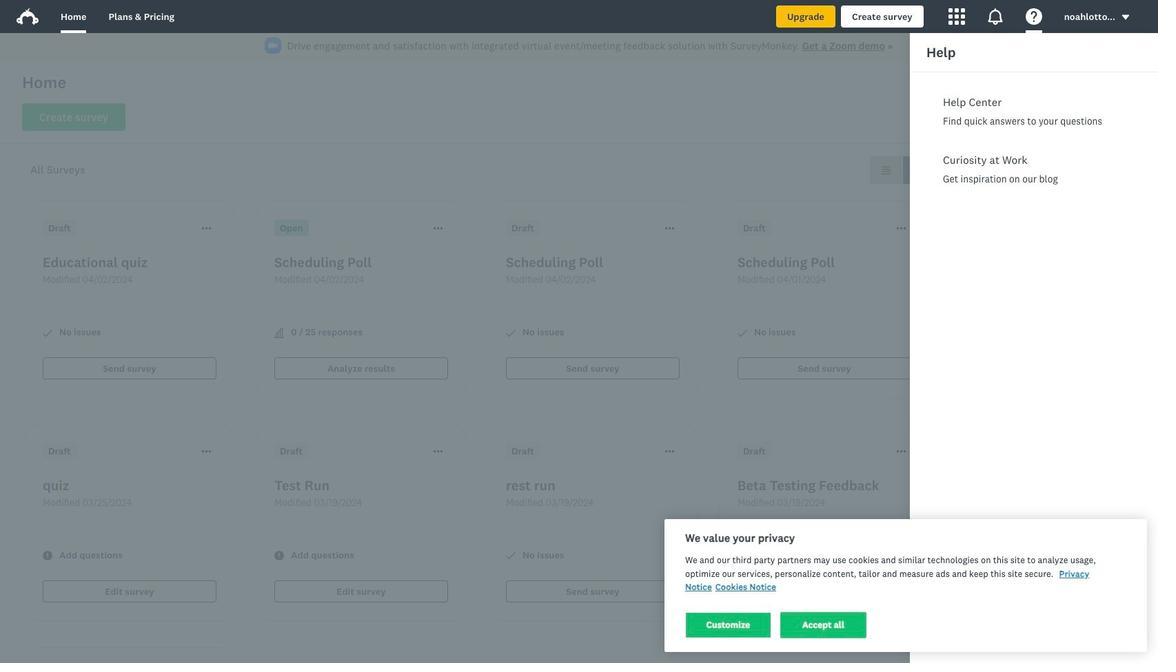Task type: vqa. For each thing, say whether or not it's contained in the screenshot.
second LOCK image from the bottom of the page
no



Task type: locate. For each thing, give the bounding box(es) containing it.
response count image
[[274, 328, 284, 338], [274, 328, 284, 338]]

no issues image
[[506, 328, 516, 338]]

2 brand logo image from the top
[[17, 8, 39, 25]]

1 warning image from the left
[[274, 552, 284, 561]]

1 horizontal spatial warning image
[[738, 552, 747, 561]]

help icon image
[[1026, 8, 1042, 25]]

0 horizontal spatial warning image
[[274, 552, 284, 561]]

2 warning image from the left
[[738, 552, 747, 561]]

search image
[[952, 112, 963, 123], [952, 112, 963, 123]]

Search text field
[[963, 104, 1101, 132]]

warning image
[[274, 552, 284, 561], [738, 552, 747, 561]]

brand logo image
[[17, 6, 39, 28], [17, 8, 39, 25]]

dropdown arrow icon image
[[1121, 13, 1131, 22], [1122, 15, 1129, 20]]

no issues image
[[43, 328, 52, 338], [738, 328, 747, 338], [506, 552, 516, 561]]

dialog
[[910, 33, 1158, 664]]

products icon image
[[948, 8, 965, 25], [948, 8, 965, 25]]

group
[[870, 156, 935, 184]]



Task type: describe. For each thing, give the bounding box(es) containing it.
max diff icon image
[[1031, 177, 1064, 210]]

1 brand logo image from the top
[[17, 6, 39, 28]]

warning image
[[43, 552, 52, 561]]

1 horizontal spatial no issues image
[[506, 552, 516, 561]]

2 horizontal spatial no issues image
[[738, 328, 747, 338]]

notification center icon image
[[987, 8, 1004, 25]]

0 horizontal spatial no issues image
[[43, 328, 52, 338]]



